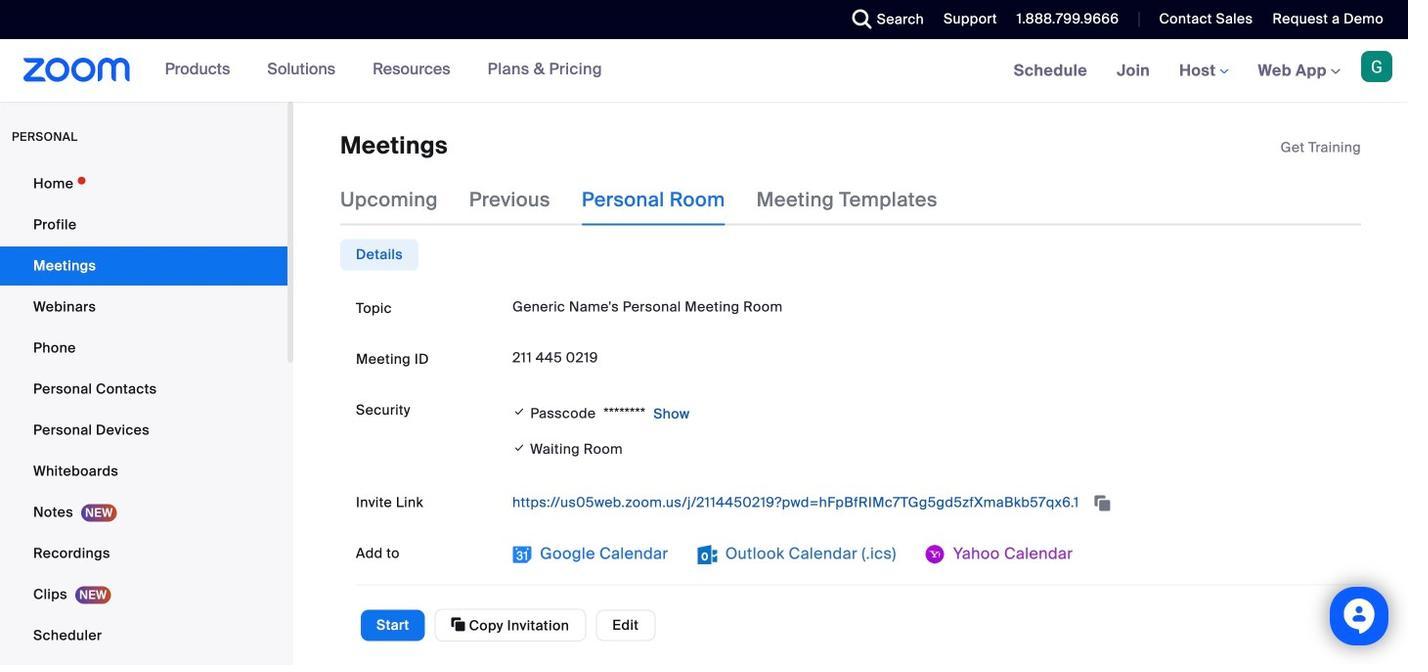 Task type: describe. For each thing, give the bounding box(es) containing it.
2 checked image from the top
[[513, 438, 527, 458]]

0 vertical spatial application
[[1281, 138, 1362, 157]]

meetings navigation
[[999, 39, 1408, 103]]

add to yahoo calendar image
[[926, 545, 946, 564]]

tabs of meeting tab list
[[340, 174, 969, 225]]

add to google calendar image
[[513, 545, 532, 564]]



Task type: locate. For each thing, give the bounding box(es) containing it.
0 vertical spatial checked image
[[513, 402, 527, 422]]

1 checked image from the top
[[513, 402, 527, 422]]

banner
[[0, 39, 1408, 103]]

1 vertical spatial checked image
[[513, 438, 527, 458]]

tab
[[340, 239, 419, 270]]

1 vertical spatial application
[[513, 487, 1346, 518]]

personal menu menu
[[0, 164, 288, 665]]

checked image
[[513, 402, 527, 422], [513, 438, 527, 458]]

zoom logo image
[[23, 58, 131, 82]]

copy image
[[451, 616, 466, 633]]

add to outlook calendar (.ics) image
[[698, 545, 717, 564]]

application
[[1281, 138, 1362, 157], [513, 487, 1346, 518]]

tab list
[[340, 239, 419, 270]]

product information navigation
[[150, 39, 617, 102]]

profile picture image
[[1362, 51, 1393, 82]]



Task type: vqa. For each thing, say whether or not it's contained in the screenshot.
Tabs of meeting tab list
yes



